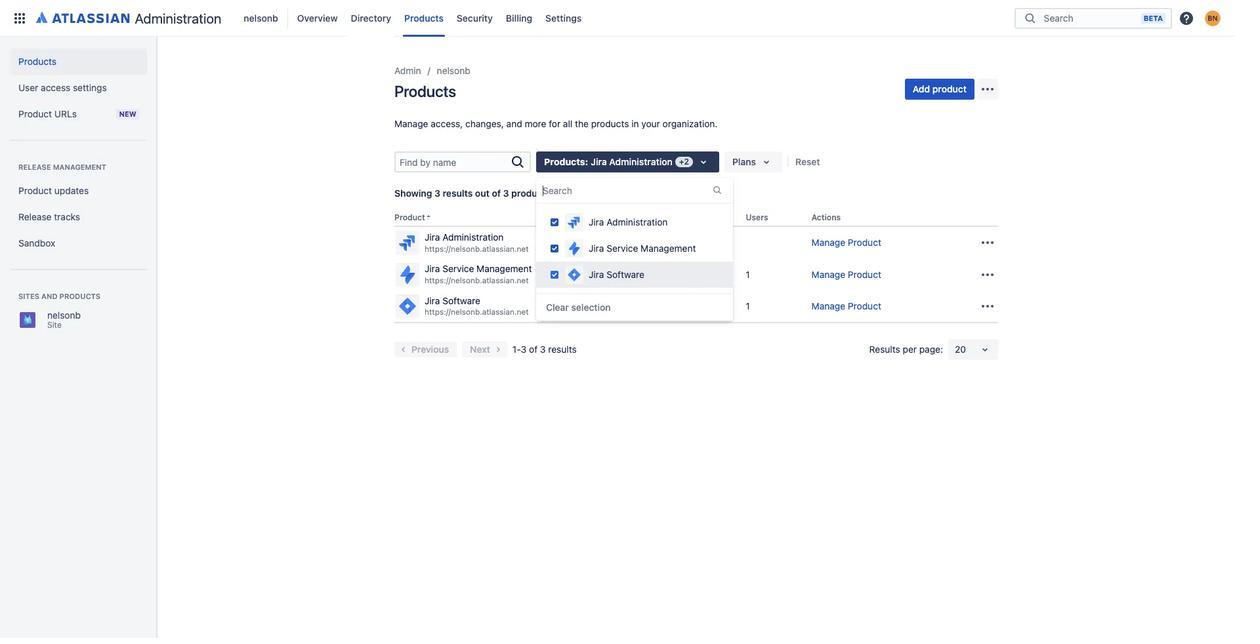 Task type: describe. For each thing, give the bounding box(es) containing it.
management
[[53, 163, 106, 171]]

selection
[[571, 302, 611, 313]]

urls
[[54, 108, 77, 119]]

1 for https://nelsonb.atlassian.net
[[746, 300, 750, 312]]

access
[[41, 82, 70, 93]]

1 vertical spatial jira service management image
[[397, 264, 418, 285]]

per
[[903, 344, 917, 355]]

add
[[913, 83, 930, 95]]

security link
[[453, 8, 497, 29]]

previous image
[[396, 342, 412, 358]]

jira for jira service management
[[589, 243, 604, 254]]

user
[[18, 82, 38, 93]]

1 vertical spatial jira software image
[[397, 296, 418, 317]]

products up user
[[18, 56, 57, 67]]

0 vertical spatial nelsonb link
[[240, 8, 282, 29]]

1 vertical spatial results
[[548, 344, 577, 355]]

jira for jira administration https://nelsonb.atlassian.net
[[425, 232, 440, 243]]

billing link
[[502, 8, 536, 29]]

jira right :
[[591, 156, 607, 167]]

users
[[746, 213, 768, 223]]

1 manage product link from the top
[[812, 237, 882, 248]]

security
[[457, 12, 493, 23]]

overview link
[[293, 8, 342, 29]]

actions
[[812, 213, 841, 223]]

1-
[[513, 344, 521, 355]]

3 right 'out' at the top left of page
[[503, 188, 509, 199]]

administration link
[[32, 8, 227, 29]]

release tracks
[[18, 211, 80, 223]]

0 horizontal spatial jira service management image
[[397, 264, 418, 285]]

manage product link for management
[[812, 269, 882, 280]]

add product
[[913, 83, 967, 95]]

changes,
[[465, 118, 504, 129]]

toggle navigation image
[[144, 53, 173, 79]]

add product button
[[905, 79, 975, 100]]

product urls
[[18, 108, 77, 119]]

jira for jira administration
[[589, 217, 604, 228]]

search
[[543, 185, 572, 196]]

release for release management
[[18, 163, 51, 171]]

3 right next icon
[[521, 344, 527, 355]]

jira software https://nelsonb.atlassian.net
[[425, 295, 529, 317]]

search image
[[510, 154, 526, 170]]

all
[[563, 118, 573, 129]]

0 vertical spatial results
[[443, 188, 473, 199]]

products : jira administration +2
[[544, 156, 689, 167]]

1 manage product from the top
[[812, 237, 882, 248]]

settings link
[[542, 8, 586, 29]]

products up search
[[544, 156, 585, 167]]

:
[[585, 156, 588, 167]]

management for jira service management
[[641, 243, 696, 254]]

1-3 of 3 results
[[513, 344, 577, 355]]

the
[[575, 118, 589, 129]]

0 horizontal spatial of
[[492, 188, 501, 199]]

1 horizontal spatial jira software image
[[566, 267, 582, 283]]

product
[[933, 83, 967, 95]]

settings
[[546, 12, 582, 23]]

plans
[[733, 156, 756, 167]]

reset
[[796, 156, 820, 167]]

jira service management
[[589, 243, 696, 254]]

administration up jira service management
[[607, 217, 668, 228]]

sites and products
[[18, 292, 100, 301]]

https://nelsonb.atlassian.net for jira software
[[425, 307, 529, 317]]

jira software
[[589, 269, 644, 280]]

release tracks link
[[11, 204, 147, 230]]

0 horizontal spatial jira software image
[[397, 296, 418, 317]]

site
[[47, 320, 62, 330]]

release management
[[18, 163, 106, 171]]

Search text field
[[396, 153, 510, 171]]

clear selection button
[[538, 297, 619, 318]]

next image
[[490, 342, 506, 358]]

appswitcher icon image
[[12, 10, 28, 26]]

sandbox link
[[11, 230, 147, 257]]

1 vertical spatial of
[[529, 344, 538, 355]]

showing 3 results out of 3 products
[[394, 188, 551, 199]]

updates
[[54, 185, 89, 196]]

+2
[[679, 157, 689, 167]]

3 right showing
[[435, 188, 440, 199]]

for
[[549, 118, 561, 129]]

0 vertical spatial jira service management image
[[566, 241, 582, 257]]



Task type: vqa. For each thing, say whether or not it's contained in the screenshot.
the Global navigation element
yes



Task type: locate. For each thing, give the bounding box(es) containing it.
jira inside jira software https://nelsonb.atlassian.net
[[425, 295, 440, 306]]

and right the sites
[[41, 292, 57, 301]]

jira software image
[[566, 267, 582, 283], [397, 296, 418, 317]]

results per page:
[[869, 344, 943, 355]]

0 horizontal spatial jira service management image
[[397, 264, 418, 285]]

2 https://nelsonb.atlassian.net from the top
[[425, 276, 529, 286]]

refresh image
[[554, 188, 564, 199]]

manage product for management
[[812, 269, 882, 280]]

0 vertical spatial software
[[607, 269, 644, 280]]

1 vertical spatial software
[[443, 295, 480, 306]]

0 horizontal spatial jira software image
[[397, 296, 418, 317]]

manage access, changes, and more for all the products in your organization.
[[394, 118, 718, 129]]

0 horizontal spatial results
[[443, 188, 473, 199]]

0 horizontal spatial products link
[[11, 49, 147, 75]]

1 vertical spatial and
[[41, 292, 57, 301]]

and
[[506, 118, 522, 129], [41, 292, 57, 301]]

1 horizontal spatial results
[[548, 344, 577, 355]]

service inside jira service management https://nelsonb.atlassian.net
[[443, 263, 474, 275]]

3 manage product link from the top
[[812, 300, 882, 312]]

2 1 from the top
[[746, 300, 750, 312]]

1 vertical spatial jira service management image
[[397, 264, 418, 285]]

nelsonb link left overview link
[[240, 8, 282, 29]]

software
[[607, 269, 644, 280], [443, 295, 480, 306]]

jira down jira service management https://nelsonb.atlassian.net
[[425, 295, 440, 306]]

jira software image up clear selection at top
[[566, 267, 582, 283]]

atlassian image
[[36, 9, 130, 25], [36, 9, 130, 25]]

jira down showing
[[425, 232, 440, 243]]

https://nelsonb.atlassian.net down jira service management https://nelsonb.atlassian.net
[[425, 307, 529, 317]]

products
[[591, 118, 629, 129], [511, 188, 551, 199], [59, 292, 100, 301]]

3 right 1-
[[540, 344, 546, 355]]

service
[[607, 243, 638, 254], [443, 263, 474, 275]]

0 horizontal spatial nelsonb
[[47, 310, 81, 321]]

jira software image up previous image
[[397, 296, 418, 317]]

jira down jira administration https://nelsonb.atlassian.net
[[425, 263, 440, 275]]

tracks
[[54, 211, 80, 223]]

1 1 from the top
[[746, 269, 750, 280]]

0 vertical spatial jira service management image
[[566, 241, 582, 257]]

management inside jira service management https://nelsonb.atlassian.net
[[477, 263, 532, 275]]

reset button
[[789, 152, 828, 173]]

products left security
[[404, 12, 444, 23]]

3
[[435, 188, 440, 199], [503, 188, 509, 199], [521, 344, 527, 355], [540, 344, 546, 355]]

products link up settings
[[11, 49, 147, 75]]

1 vertical spatial manage product
[[812, 269, 882, 280]]

1 horizontal spatial service
[[607, 243, 638, 254]]

1 vertical spatial service
[[443, 263, 474, 275]]

administration down "in"
[[609, 156, 673, 167]]

3 manage product from the top
[[812, 300, 882, 312]]

1 vertical spatial release
[[18, 211, 52, 223]]

1 horizontal spatial products link
[[400, 8, 448, 29]]

products up "nelsonb site" on the left
[[59, 292, 100, 301]]

2 vertical spatial manage product link
[[812, 300, 882, 312]]

open image
[[977, 342, 993, 358]]

nelsonb link
[[240, 8, 282, 29], [437, 63, 470, 79]]

of
[[492, 188, 501, 199], [529, 344, 538, 355]]

jira inside jira service management https://nelsonb.atlassian.net
[[425, 263, 440, 275]]

service up jira software
[[607, 243, 638, 254]]

https://nelsonb.atlassian.net up jira service management https://nelsonb.atlassian.net
[[425, 244, 529, 254]]

software down jira service management https://nelsonb.atlassian.net
[[443, 295, 480, 306]]

jira for jira service management https://nelsonb.atlassian.net
[[425, 263, 440, 275]]

nelsonb site
[[47, 310, 81, 330]]

directory link
[[347, 8, 395, 29]]

administration up jira service management https://nelsonb.atlassian.net
[[443, 232, 504, 243]]

1
[[746, 269, 750, 280], [746, 300, 750, 312]]

0 horizontal spatial nelsonb link
[[240, 8, 282, 29]]

in
[[632, 118, 639, 129]]

beta
[[1144, 13, 1163, 22]]

jira up selection
[[589, 269, 604, 280]]

jira software image up clear selection at top
[[566, 267, 582, 283]]

admin
[[394, 65, 421, 76]]

product updates link
[[11, 178, 147, 204]]

0 vertical spatial jira software image
[[566, 267, 582, 283]]

administration inside jira administration https://nelsonb.atlassian.net
[[443, 232, 504, 243]]

sites
[[18, 292, 39, 301]]

organization.
[[663, 118, 718, 129]]

service for jira service management
[[607, 243, 638, 254]]

release up sandbox
[[18, 211, 52, 223]]

results
[[869, 344, 900, 355]]

overview
[[297, 12, 338, 23]]

new
[[119, 110, 137, 118]]

plans button
[[725, 152, 782, 173]]

0 vertical spatial management
[[641, 243, 696, 254]]

0 horizontal spatial service
[[443, 263, 474, 275]]

nelsonb
[[244, 12, 278, 23], [437, 65, 470, 76], [47, 310, 81, 321]]

0 vertical spatial jira software image
[[566, 267, 582, 283]]

2 release from the top
[[18, 211, 52, 223]]

administration up toggle navigation image
[[135, 10, 221, 26]]

https://nelsonb.atlassian.net inside jira service management https://nelsonb.atlassian.net
[[425, 276, 529, 286]]

directory
[[351, 12, 391, 23]]

1 vertical spatial jira software image
[[397, 296, 418, 317]]

1 vertical spatial 1
[[746, 300, 750, 312]]

nelsonb link right "admin" link
[[437, 63, 470, 79]]

jira service management https://nelsonb.atlassian.net
[[425, 263, 532, 286]]

product
[[18, 108, 52, 119], [18, 185, 52, 196], [394, 213, 425, 223], [848, 237, 882, 248], [848, 269, 882, 280], [848, 300, 882, 312]]

products link left security link
[[400, 8, 448, 29]]

of right 'out' at the top left of page
[[492, 188, 501, 199]]

jira administration https://nelsonb.atlassian.net
[[425, 232, 529, 254]]

0 vertical spatial nelsonb
[[244, 12, 278, 23]]

1 vertical spatial management
[[477, 263, 532, 275]]

your
[[642, 118, 660, 129]]

0 vertical spatial products link
[[400, 8, 448, 29]]

2 horizontal spatial products
[[591, 118, 629, 129]]

administration inside global navigation element
[[135, 10, 221, 26]]

jira up jira software
[[589, 243, 604, 254]]

more
[[525, 118, 546, 129]]

3 https://nelsonb.atlassian.net from the top
[[425, 307, 529, 317]]

clear
[[546, 302, 569, 313]]

1 horizontal spatial products
[[511, 188, 551, 199]]

page:
[[919, 344, 943, 355]]

0 horizontal spatial and
[[41, 292, 57, 301]]

1 horizontal spatial nelsonb link
[[437, 63, 470, 79]]

2 vertical spatial products
[[59, 292, 100, 301]]

0 vertical spatial and
[[506, 118, 522, 129]]

0 vertical spatial manage product
[[812, 237, 882, 248]]

jira
[[591, 156, 607, 167], [589, 217, 604, 228], [425, 232, 440, 243], [589, 243, 604, 254], [425, 263, 440, 275], [589, 269, 604, 280], [425, 295, 440, 306]]

1 vertical spatial https://nelsonb.atlassian.net
[[425, 276, 529, 286]]

nelsonb left overview
[[244, 12, 278, 23]]

0 vertical spatial release
[[18, 163, 51, 171]]

products left "in"
[[591, 118, 629, 129]]

administration banner
[[0, 0, 1235, 37]]

manage product for https://nelsonb.atlassian.net
[[812, 300, 882, 312]]

admin link
[[394, 63, 421, 79]]

2 manage product link from the top
[[812, 269, 882, 280]]

2 horizontal spatial nelsonb
[[437, 65, 470, 76]]

results
[[443, 188, 473, 199], [548, 344, 577, 355]]

release up product updates on the left top
[[18, 163, 51, 171]]

and left more
[[506, 118, 522, 129]]

1 release from the top
[[18, 163, 51, 171]]

sandbox
[[18, 238, 55, 249]]

management
[[641, 243, 696, 254], [477, 263, 532, 275]]

software down jira service management
[[607, 269, 644, 280]]

global navigation element
[[8, 0, 1015, 36]]

access,
[[431, 118, 463, 129]]

1 vertical spatial manage product link
[[812, 269, 882, 280]]

billing
[[506, 12, 532, 23]]

product updates
[[18, 185, 89, 196]]

1 horizontal spatial jira service management image
[[566, 241, 582, 257]]

jira inside jira administration https://nelsonb.atlassian.net
[[425, 232, 440, 243]]

jira service management image
[[566, 241, 582, 257], [397, 264, 418, 285]]

release for release tracks
[[18, 211, 52, 223]]

0 vertical spatial https://nelsonb.atlassian.net
[[425, 244, 529, 254]]

manage product link
[[812, 237, 882, 248], [812, 269, 882, 280], [812, 300, 882, 312]]

1 horizontal spatial and
[[506, 118, 522, 129]]

0 vertical spatial products
[[591, 118, 629, 129]]

2 vertical spatial manage product
[[812, 300, 882, 312]]

jira software image up previous image
[[397, 296, 418, 317]]

1 horizontal spatial jira software image
[[566, 267, 582, 283]]

2 manage product from the top
[[812, 269, 882, 280]]

service down jira administration https://nelsonb.atlassian.net
[[443, 263, 474, 275]]

0 vertical spatial of
[[492, 188, 501, 199]]

settings
[[73, 82, 107, 93]]

nelsonb down sites and products
[[47, 310, 81, 321]]

1 horizontal spatial jira service management image
[[566, 241, 582, 257]]

1 horizontal spatial of
[[529, 344, 538, 355]]

manage
[[394, 118, 428, 129], [812, 237, 846, 248], [812, 269, 846, 280], [812, 300, 846, 312]]

0 horizontal spatial management
[[477, 263, 532, 275]]

https://nelsonb.atlassian.net up jira software https://nelsonb.atlassian.net at the top left of page
[[425, 276, 529, 286]]

service for jira service management https://nelsonb.atlassian.net
[[443, 263, 474, 275]]

clear selection
[[546, 302, 611, 313]]

https://nelsonb.atlassian.net for jira administration
[[425, 244, 529, 254]]

products
[[404, 12, 444, 23], [18, 56, 57, 67], [394, 82, 456, 100], [544, 156, 585, 167]]

products down "admin" link
[[394, 82, 456, 100]]

jira for jira software https://nelsonb.atlassian.net
[[425, 295, 440, 306]]

0 vertical spatial service
[[607, 243, 638, 254]]

nelsonb right admin
[[437, 65, 470, 76]]

products link
[[400, 8, 448, 29], [11, 49, 147, 75]]

products left the refresh icon
[[511, 188, 551, 199]]

account image
[[1205, 10, 1221, 26]]

1 vertical spatial products link
[[11, 49, 147, 75]]

out
[[475, 188, 490, 199]]

manage product
[[812, 237, 882, 248], [812, 269, 882, 280], [812, 300, 882, 312]]

user access settings link
[[11, 75, 147, 101]]

1 vertical spatial products
[[511, 188, 551, 199]]

jira software image
[[566, 267, 582, 283], [397, 296, 418, 317]]

release
[[18, 163, 51, 171], [18, 211, 52, 223]]

software inside jira software https://nelsonb.atlassian.net
[[443, 295, 480, 306]]

search icon image
[[1023, 11, 1038, 25]]

Search field
[[1040, 6, 1141, 30]]

management down jira administration https://nelsonb.atlassian.net
[[477, 263, 532, 275]]

2 vertical spatial https://nelsonb.atlassian.net
[[425, 307, 529, 317]]

administration
[[135, 10, 221, 26], [609, 156, 673, 167], [607, 217, 668, 228], [443, 232, 504, 243]]

0 horizontal spatial products
[[59, 292, 100, 301]]

results left 'out' at the top left of page
[[443, 188, 473, 199]]

1 for management
[[746, 269, 750, 280]]

products inside global navigation element
[[404, 12, 444, 23]]

jira administration
[[589, 217, 668, 228]]

management down jira administration
[[641, 243, 696, 254]]

nelsonb inside global navigation element
[[244, 12, 278, 23]]

jira for jira software
[[589, 269, 604, 280]]

help icon image
[[1179, 10, 1195, 26]]

20
[[955, 344, 966, 355]]

jira service management image
[[566, 241, 582, 257], [397, 264, 418, 285]]

results down clear
[[548, 344, 577, 355]]

showing
[[394, 188, 432, 199]]

https://nelsonb.atlassian.net
[[425, 244, 529, 254], [425, 276, 529, 286], [425, 307, 529, 317]]

management for jira service management https://nelsonb.atlassian.net
[[477, 263, 532, 275]]

0 vertical spatial manage product link
[[812, 237, 882, 248]]

1 horizontal spatial software
[[607, 269, 644, 280]]

jira administration image
[[397, 233, 418, 254], [397, 233, 418, 254]]

1 https://nelsonb.atlassian.net from the top
[[425, 244, 529, 254]]

jira administration image
[[566, 215, 582, 230], [566, 215, 582, 230]]

1 vertical spatial nelsonb link
[[437, 63, 470, 79]]

of right 1-
[[529, 344, 538, 355]]

jira up jira service management
[[589, 217, 604, 228]]

software for jira software https://nelsonb.atlassian.net
[[443, 295, 480, 306]]

1 horizontal spatial nelsonb
[[244, 12, 278, 23]]

1 vertical spatial nelsonb
[[437, 65, 470, 76]]

0 vertical spatial 1
[[746, 269, 750, 280]]

manage product link for https://nelsonb.atlassian.net
[[812, 300, 882, 312]]

1 horizontal spatial management
[[641, 243, 696, 254]]

0 horizontal spatial software
[[443, 295, 480, 306]]

2 vertical spatial nelsonb
[[47, 310, 81, 321]]

user access settings
[[18, 82, 107, 93]]

software for jira software
[[607, 269, 644, 280]]



